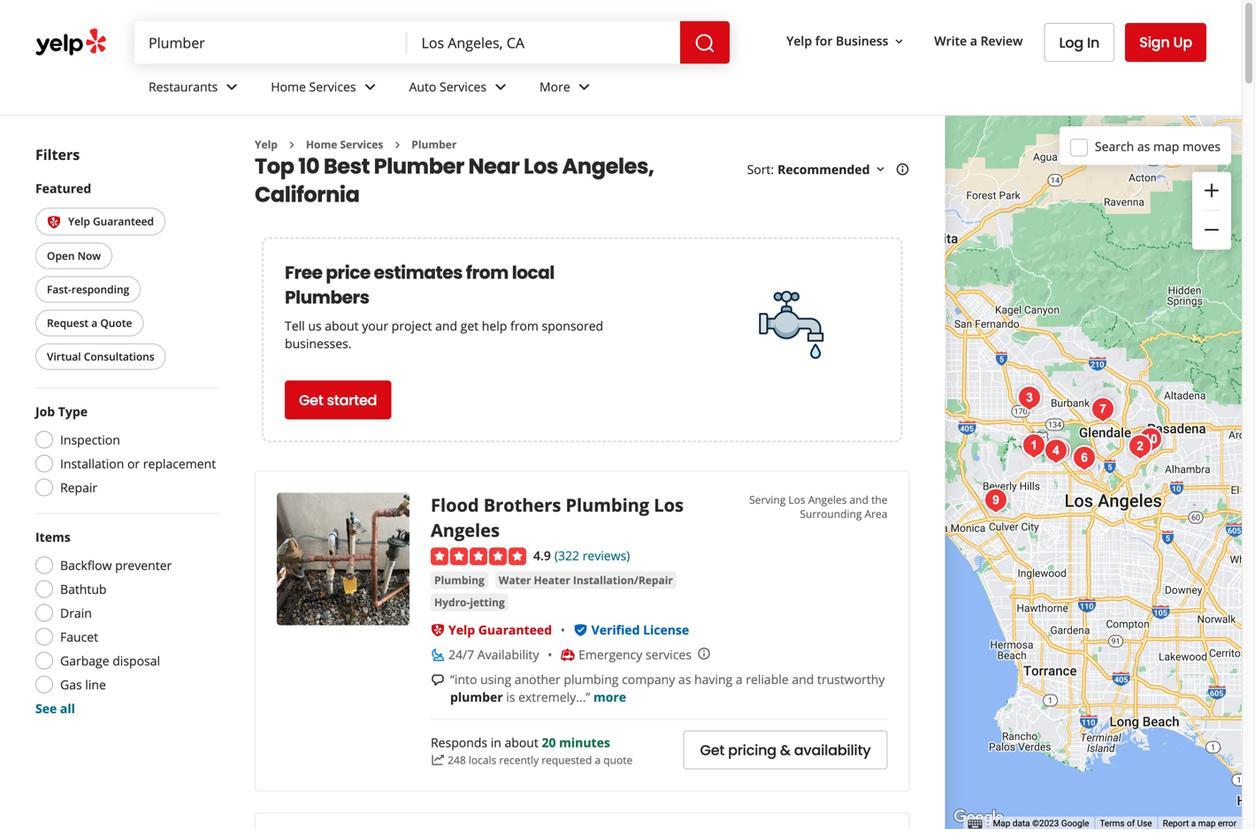Task type: vqa. For each thing, say whether or not it's contained in the screenshot.
The 'Main Lock Shop' image on the bottom of the page
no



Task type: locate. For each thing, give the bounding box(es) containing it.
surrounding
[[800, 507, 862, 521]]

as inside "into using another plumbing company as having a reliable and trustworthy plumber is extremely..." more
[[678, 671, 691, 688]]

0 vertical spatial from
[[466, 260, 508, 285]]

home services link down find field
[[257, 64, 395, 115]]

error
[[1218, 819, 1236, 829]]

"into using another plumbing company as having a reliable and trustworthy plumber is extremely..." more
[[450, 671, 885, 706]]

1 vertical spatial flood brothers plumbing los angeles image
[[277, 493, 409, 626]]

0 horizontal spatial none field
[[149, 33, 393, 52]]

0 vertical spatial as
[[1137, 138, 1150, 155]]

services down find field
[[309, 78, 356, 95]]

sign
[[1139, 32, 1170, 52]]

line
[[85, 677, 106, 693]]

16 chevron right v2 image left plumber link
[[390, 138, 404, 152]]

fast-responding
[[47, 282, 129, 297]]

plumber
[[412, 137, 457, 152], [374, 152, 464, 181]]

free price estimates from local plumbers image
[[749, 281, 838, 369]]

yelp guaranteed inside 'featured' group
[[68, 214, 154, 229]]

reviews)
[[583, 547, 630, 564]]

flood brothers plumbing los angeles link
[[431, 493, 684, 543]]

1 horizontal spatial plumbing
[[566, 493, 649, 517]]

angeles,
[[562, 152, 654, 181]]

flood brothers plumbing los angeles image inside map region
[[1016, 429, 1052, 464]]

and right reliable
[[792, 671, 814, 688]]

and left get
[[435, 317, 457, 334]]

non stop plumbing & rooter image
[[1133, 422, 1169, 458]]

home inside 'business categories' element
[[271, 78, 306, 95]]

top 10 best plumber near los angeles, california
[[255, 152, 654, 210]]

plumbing
[[564, 671, 619, 688]]

home
[[271, 78, 306, 95], [306, 137, 337, 152]]

get left pricing
[[700, 741, 724, 761]]

1 horizontal spatial angeles
[[808, 493, 847, 507]]

a inside button
[[91, 316, 97, 330]]

a inside "into using another plumbing company as having a reliable and trustworthy plumber is extremely..." more
[[736, 671, 743, 688]]

1 horizontal spatial guaranteed
[[478, 622, 552, 639]]

plumbing link
[[431, 572, 488, 590]]

google image
[[949, 807, 1008, 830]]

a left 'quote'
[[91, 316, 97, 330]]

1 vertical spatial home services
[[306, 137, 383, 152]]

0 horizontal spatial 16 chevron right v2 image
[[285, 138, 299, 152]]

plumber inside top 10 best plumber near los angeles, california
[[374, 152, 464, 181]]

0 horizontal spatial about
[[325, 317, 359, 334]]

from left local
[[466, 260, 508, 285]]

as right search
[[1137, 138, 1150, 155]]

group
[[1192, 172, 1231, 250]]

yelp guaranteed button up 24/7 availability
[[448, 622, 552, 639]]

type
[[58, 403, 88, 420]]

flood brothers plumbing los angeles image
[[1016, 429, 1052, 464], [277, 493, 409, 626]]

24 chevron down v2 image right "restaurants"
[[221, 76, 243, 98]]

your
[[362, 317, 388, 334]]

services right the auto
[[440, 78, 486, 95]]

0 horizontal spatial plumbing
[[434, 573, 484, 588]]

a right the write
[[970, 32, 977, 49]]

iconyelpguaranteedbadgesmall image
[[431, 623, 445, 638], [431, 623, 445, 638]]

1 16 chevron right v2 image from the left
[[285, 138, 299, 152]]

1 horizontal spatial los
[[654, 493, 684, 517]]

1 horizontal spatial none field
[[421, 33, 666, 52]]

0 vertical spatial yelp guaranteed button
[[35, 208, 165, 236]]

help
[[482, 317, 507, 334]]

1 vertical spatial angeles
[[431, 518, 500, 543]]

availability
[[477, 647, 539, 663]]

angeles
[[808, 493, 847, 507], [431, 518, 500, 543]]

log in link
[[1044, 23, 1115, 62]]

los
[[524, 152, 558, 181], [788, 493, 805, 507], [654, 493, 684, 517]]

sort:
[[747, 161, 774, 178]]

2 horizontal spatial and
[[850, 493, 868, 507]]

home services inside 'business categories' element
[[271, 78, 356, 95]]

plumbing
[[566, 493, 649, 517], [434, 573, 484, 588]]

1 horizontal spatial get
[[700, 741, 724, 761]]

services right 10
[[340, 137, 383, 152]]

review
[[980, 32, 1023, 49]]

24 chevron down v2 image inside restaurants link
[[221, 76, 243, 98]]

24 chevron down v2 image for restaurants
[[221, 76, 243, 98]]

fast-responding button
[[35, 276, 141, 303]]

new generation plumbing image
[[1123, 429, 1158, 465]]

jetting
[[470, 595, 505, 610]]

none field find
[[149, 33, 393, 52]]

24 chevron down v2 image inside auto services link
[[490, 76, 511, 98]]

24 chevron down v2 image
[[574, 76, 595, 98]]

2 horizontal spatial los
[[788, 493, 805, 507]]

option group
[[30, 403, 219, 502], [30, 528, 219, 718]]

get started
[[299, 390, 377, 410]]

minutes
[[559, 734, 610, 751]]

0 horizontal spatial angeles
[[431, 518, 500, 543]]

home services link up california on the left top of page
[[306, 137, 383, 152]]

search
[[1095, 138, 1134, 155]]

a for report
[[1191, 819, 1196, 829]]

plumbers
[[285, 285, 369, 310]]

0 vertical spatial option group
[[30, 403, 219, 502]]

map left moves
[[1153, 138, 1179, 155]]

24 chevron down v2 image
[[221, 76, 243, 98], [360, 76, 381, 98], [490, 76, 511, 98]]

services
[[646, 647, 692, 663]]

4.9 link
[[533, 546, 551, 565]]

1 vertical spatial yelp guaranteed button
[[448, 622, 552, 639]]

0 vertical spatial home
[[271, 78, 306, 95]]

1 option group from the top
[[30, 403, 219, 502]]

business categories element
[[134, 64, 1206, 115]]

installation or replacement
[[60, 455, 216, 472]]

0 vertical spatial yelp guaranteed
[[68, 214, 154, 229]]

0 vertical spatial get
[[299, 390, 323, 410]]

items
[[35, 529, 70, 546]]

0 vertical spatial map
[[1153, 138, 1179, 155]]

map data ©2023 google
[[993, 819, 1089, 829]]

0 horizontal spatial map
[[1153, 138, 1179, 155]]

yelp
[[786, 32, 812, 49], [255, 137, 278, 152], [68, 214, 90, 229], [448, 622, 475, 639]]

guaranteed up now on the top left of page
[[93, 214, 154, 229]]

trustworthy
[[817, 671, 885, 688]]

1 horizontal spatial yelp guaranteed button
[[448, 622, 552, 639]]

and inside serving los angeles and the surrounding area
[[850, 493, 868, 507]]

keyboard shortcuts image
[[968, 820, 982, 829]]

guaranteed
[[93, 214, 154, 229], [478, 622, 552, 639]]

backflow preventer
[[60, 557, 172, 574]]

services for 24 chevron down v2 image within auto services link
[[440, 78, 486, 95]]

1 horizontal spatial 16 chevron right v2 image
[[390, 138, 404, 152]]

1 horizontal spatial about
[[505, 734, 538, 751]]

and left the
[[850, 493, 868, 507]]

free price estimates from local plumbers tell us about your project and get help from sponsored businesses.
[[285, 260, 603, 352]]

a for request
[[91, 316, 97, 330]]

0 vertical spatial guaranteed
[[93, 214, 154, 229]]

for
[[815, 32, 833, 49]]

plumbing up hydro-
[[434, 573, 484, 588]]

1 vertical spatial map
[[1198, 819, 1216, 829]]

featured
[[35, 180, 91, 197]]

a for write
[[970, 32, 977, 49]]

extremely..."
[[518, 689, 590, 706]]

24 chevron down v2 image left the auto
[[360, 76, 381, 98]]

plumber right best
[[374, 152, 464, 181]]

get left the started
[[299, 390, 323, 410]]

0 horizontal spatial los
[[524, 152, 558, 181]]

virtual
[[47, 349, 81, 364]]

right price rooter and plumbing image
[[1085, 392, 1121, 428]]

248
[[448, 753, 466, 768]]

los inside flood brothers plumbing los angeles
[[654, 493, 684, 517]]

plumbing inside flood brothers plumbing los angeles
[[566, 493, 649, 517]]

2 16 chevron right v2 image from the left
[[390, 138, 404, 152]]

home services link
[[257, 64, 395, 115], [306, 137, 383, 152]]

recommended
[[777, 161, 870, 178]]

and inside free price estimates from local plumbers tell us about your project and get help from sponsored businesses.
[[435, 317, 457, 334]]

info icon image
[[697, 647, 711, 661], [697, 647, 711, 661]]

los right near
[[524, 152, 558, 181]]

None field
[[149, 33, 393, 52], [421, 33, 666, 52]]

1 24 chevron down v2 image from the left
[[221, 76, 243, 98]]

plumbing inside button
[[434, 573, 484, 588]]

0 vertical spatial angeles
[[808, 493, 847, 507]]

1 horizontal spatial 24 chevron down v2 image
[[360, 76, 381, 98]]

from right help
[[510, 317, 539, 334]]

0 vertical spatial about
[[325, 317, 359, 334]]

all
[[60, 700, 75, 717]]

backflow
[[60, 557, 112, 574]]

1 horizontal spatial map
[[1198, 819, 1216, 829]]

1 horizontal spatial yelp guaranteed
[[448, 622, 552, 639]]

get for get started
[[299, 390, 323, 410]]

2 horizontal spatial 24 chevron down v2 image
[[490, 76, 511, 98]]

map left error
[[1198, 819, 1216, 829]]

yelp left 10
[[255, 137, 278, 152]]

1 vertical spatial as
[[678, 671, 691, 688]]

none field near
[[421, 33, 666, 52]]

0 horizontal spatial flood brothers plumbing los angeles image
[[277, 493, 409, 626]]

home services up california on the left top of page
[[306, 137, 383, 152]]

open
[[47, 248, 75, 263]]

yelp guaranteed button
[[35, 208, 165, 236], [448, 622, 552, 639]]

1 horizontal spatial from
[[510, 317, 539, 334]]

1 vertical spatial option group
[[30, 528, 219, 718]]

2 option group from the top
[[30, 528, 219, 718]]

about right us
[[325, 317, 359, 334]]

0 horizontal spatial get
[[299, 390, 323, 410]]

best
[[324, 152, 370, 181]]

restaurants link
[[134, 64, 257, 115]]

angeles inside flood brothers plumbing los angeles
[[431, 518, 500, 543]]

guaranteed up availability
[[478, 622, 552, 639]]

yelp inside 'featured' group
[[68, 214, 90, 229]]

1 horizontal spatial and
[[792, 671, 814, 688]]

sign up
[[1139, 32, 1192, 52]]

1 vertical spatial get
[[700, 741, 724, 761]]

yelp right 16 yelp guaranteed v2 image
[[68, 214, 90, 229]]

16 chevron right v2 image for plumber
[[390, 138, 404, 152]]

0 horizontal spatial guaranteed
[[93, 214, 154, 229]]

heater
[[534, 573, 570, 588]]

1 vertical spatial home services link
[[306, 137, 383, 152]]

about up recently
[[505, 734, 538, 751]]

los up installation/repair
[[654, 493, 684, 517]]

Find text field
[[149, 33, 393, 52]]

2 vertical spatial and
[[792, 671, 814, 688]]

installation/repair
[[573, 573, 673, 588]]

company
[[622, 671, 675, 688]]

1 vertical spatial and
[[850, 493, 868, 507]]

yelp guaranteed up 24/7 availability
[[448, 622, 552, 639]]

home services
[[271, 78, 356, 95], [306, 137, 383, 152]]

los right serving
[[788, 493, 805, 507]]

4.9 star rating image
[[431, 548, 526, 566]]

2 none field from the left
[[421, 33, 666, 52]]

hydro-
[[434, 595, 470, 610]]

emergency services
[[578, 647, 692, 663]]

Near text field
[[421, 33, 666, 52]]

angeles left area
[[808, 493, 847, 507]]

report a map error link
[[1163, 819, 1236, 829]]

plumber down the auto
[[412, 137, 457, 152]]

having
[[694, 671, 732, 688]]

0 vertical spatial plumbing
[[566, 493, 649, 517]]

get
[[299, 390, 323, 410], [700, 741, 724, 761]]

yelp guaranteed up now on the top left of page
[[68, 214, 154, 229]]

businesses.
[[285, 335, 352, 352]]

a
[[970, 32, 977, 49], [91, 316, 97, 330], [736, 671, 743, 688], [595, 753, 601, 768], [1191, 819, 1196, 829]]

home services down find field
[[271, 78, 356, 95]]

None search field
[[134, 21, 733, 64]]

24/7
[[448, 647, 474, 663]]

home down find field
[[271, 78, 306, 95]]

0 horizontal spatial as
[[678, 671, 691, 688]]

0 horizontal spatial yelp guaranteed
[[68, 214, 154, 229]]

a right having
[[736, 671, 743, 688]]

0 vertical spatial and
[[435, 317, 457, 334]]

moves
[[1182, 138, 1221, 155]]

yelp guaranteed button up now on the top left of page
[[35, 208, 165, 236]]

1 vertical spatial from
[[510, 317, 539, 334]]

recommended button
[[777, 161, 887, 178]]

a right report at the bottom of page
[[1191, 819, 1196, 829]]

0 vertical spatial flood brothers plumbing los angeles image
[[1016, 429, 1052, 464]]

0 horizontal spatial yelp guaranteed button
[[35, 208, 165, 236]]

request a quote button
[[35, 310, 144, 336]]

16 verified v2 image
[[574, 623, 588, 638]]

0 horizontal spatial and
[[435, 317, 457, 334]]

3 24 chevron down v2 image from the left
[[490, 76, 511, 98]]

24 chevron down v2 image for home services
[[360, 76, 381, 98]]

tell
[[285, 317, 305, 334]]

1 none field from the left
[[149, 33, 393, 52]]

(322
[[554, 547, 579, 564]]

water heater installation/repair link
[[495, 572, 676, 590]]

garbage disposal
[[60, 653, 160, 669]]

1 vertical spatial plumbing
[[434, 573, 484, 588]]

more
[[593, 689, 626, 706]]

1 horizontal spatial flood brothers plumbing los angeles image
[[1016, 429, 1052, 464]]

16 chevron right v2 image
[[285, 138, 299, 152], [390, 138, 404, 152]]

angeles down flood
[[431, 518, 500, 543]]

yelp up 24/7
[[448, 622, 475, 639]]

plumbing up reviews)
[[566, 493, 649, 517]]

as left having
[[678, 671, 691, 688]]

2 24 chevron down v2 image from the left
[[360, 76, 381, 98]]

24 chevron down v2 image right auto services
[[490, 76, 511, 98]]

recently
[[499, 753, 539, 768]]

search image
[[694, 33, 716, 54]]

0 horizontal spatial 24 chevron down v2 image
[[221, 76, 243, 98]]

0 vertical spatial home services
[[271, 78, 356, 95]]

map for moves
[[1153, 138, 1179, 155]]

zoom out image
[[1201, 219, 1222, 241]]

1 vertical spatial about
[[505, 734, 538, 751]]

1 horizontal spatial as
[[1137, 138, 1150, 155]]

log
[[1059, 33, 1083, 53]]

home right top
[[306, 137, 337, 152]]

yelp left for
[[786, 32, 812, 49]]

&
[[780, 741, 791, 761]]

16 chevron right v2 image right yelp 'link'
[[285, 138, 299, 152]]



Task type: describe. For each thing, give the bounding box(es) containing it.
water heater installation/repair button
[[495, 572, 676, 590]]

now
[[77, 248, 101, 263]]

open now
[[47, 248, 101, 263]]

los inside serving los angeles and the surrounding area
[[788, 493, 805, 507]]

disposal
[[113, 653, 160, 669]]

plumbing button
[[431, 572, 488, 590]]

charlie's sewer & drain rooter company image
[[1012, 381, 1047, 416]]

search as map moves
[[1095, 138, 1221, 155]]

yelp guaranteed button inside 'featured' group
[[35, 208, 165, 236]]

water heater installation/repair hydro-jetting
[[434, 573, 673, 610]]

drain
[[60, 605, 92, 622]]

a left quote
[[595, 753, 601, 768]]

map for error
[[1198, 819, 1216, 829]]

replacement
[[143, 455, 216, 472]]

4.9
[[533, 547, 551, 564]]

more
[[540, 78, 570, 95]]

zoom in image
[[1201, 180, 1222, 201]]

business
[[836, 32, 888, 49]]

911 plumbing services image
[[1039, 434, 1074, 469]]

services for 24 chevron down v2 image corresponding to home services
[[309, 78, 356, 95]]

responds in about 20 minutes
[[431, 734, 610, 751]]

16 emergency services v2 image
[[561, 648, 575, 662]]

z&h plumbing & water heaters image
[[1041, 434, 1077, 469]]

plumber
[[450, 689, 503, 706]]

guaranteed inside 'featured' group
[[93, 214, 154, 229]]

installation
[[60, 455, 124, 472]]

16 speech v2 image
[[431, 673, 445, 688]]

responds
[[431, 734, 487, 751]]

consultations
[[84, 349, 154, 364]]

16 chevron down v2 image
[[873, 162, 887, 177]]

reliable
[[746, 671, 789, 688]]

more link
[[525, 64, 609, 115]]

16 info v2 image
[[895, 162, 910, 177]]

us
[[308, 317, 322, 334]]

locals
[[469, 753, 496, 768]]

get started button
[[285, 381, 391, 420]]

started
[[327, 390, 377, 410]]

16 twenty four seven availability v2 image
[[431, 648, 445, 662]]

24 chevron down v2 image for auto services
[[490, 76, 511, 98]]

virtual consultations button
[[35, 344, 166, 370]]

get for get pricing & availability
[[700, 741, 724, 761]]

1 vertical spatial yelp guaranteed
[[448, 622, 552, 639]]

get pricing & availability
[[700, 741, 871, 761]]

flood
[[431, 493, 479, 517]]

garbage
[[60, 653, 109, 669]]

option group containing job type
[[30, 403, 219, 502]]

more link
[[593, 689, 626, 706]]

virtual consultations
[[47, 349, 154, 364]]

flood brothers plumbing los angeles
[[431, 493, 684, 543]]

hydro-jetting link
[[431, 594, 508, 612]]

see all button
[[35, 700, 75, 717]]

10
[[298, 152, 319, 181]]

faucet
[[60, 629, 98, 646]]

estimates
[[374, 260, 463, 285]]

map
[[993, 819, 1010, 829]]

inspection
[[60, 432, 120, 448]]

terms of use link
[[1100, 819, 1152, 829]]

and inside "into using another plumbing company as having a reliable and trustworthy plumber is extremely..." more
[[792, 671, 814, 688]]

los inside top 10 best plumber near los angeles, california
[[524, 152, 558, 181]]

of
[[1127, 819, 1135, 829]]

rishon plumbing & water heaters image
[[978, 483, 1014, 519]]

yelp for business button
[[779, 25, 913, 57]]

16 trending v2 image
[[431, 754, 445, 768]]

preventer
[[115, 557, 172, 574]]

serving
[[749, 493, 786, 507]]

about inside free price estimates from local plumbers tell us about your project and get help from sponsored businesses.
[[325, 317, 359, 334]]

local
[[512, 260, 554, 285]]

use
[[1137, 819, 1152, 829]]

request
[[47, 316, 89, 330]]

open now button
[[35, 243, 112, 269]]

terms
[[1100, 819, 1125, 829]]

1 vertical spatial home
[[306, 137, 337, 152]]

0 vertical spatial home services link
[[257, 64, 395, 115]]

24/7 availability
[[448, 647, 539, 663]]

map region
[[736, 78, 1255, 830]]

free
[[285, 260, 322, 285]]

in
[[1087, 33, 1100, 53]]

verified license button
[[591, 622, 689, 639]]

job type
[[35, 403, 88, 420]]

featured group
[[32, 180, 219, 374]]

report a map error
[[1163, 819, 1236, 829]]

1 vertical spatial guaranteed
[[478, 622, 552, 639]]

16 chevron right v2 image for home services
[[285, 138, 299, 152]]

the
[[871, 493, 887, 507]]

write
[[934, 32, 967, 49]]

price
[[326, 260, 370, 285]]

yelp inside yelp for business button
[[786, 32, 812, 49]]

get
[[460, 317, 479, 334]]

16 yelp guaranteed v2 image
[[47, 215, 61, 229]]

angeles inside serving los angeles and the surrounding area
[[808, 493, 847, 507]]

brothers
[[484, 493, 561, 517]]

gas line
[[60, 677, 106, 693]]

area
[[865, 507, 887, 521]]

filters
[[35, 145, 80, 164]]

sign up link
[[1125, 23, 1206, 62]]

another
[[515, 671, 560, 688]]

16 chevron down v2 image
[[892, 34, 906, 48]]

option group containing items
[[30, 528, 219, 718]]

verified
[[591, 622, 640, 639]]

is
[[506, 689, 515, 706]]

quote
[[100, 316, 132, 330]]

0 horizontal spatial from
[[466, 260, 508, 285]]

google
[[1061, 819, 1089, 829]]

project
[[392, 317, 432, 334]]

top
[[255, 152, 294, 181]]

serving los angeles and the surrounding area
[[749, 493, 887, 521]]

cali rooter & plumbing image
[[1067, 441, 1102, 476]]

responding
[[71, 282, 129, 297]]

(322 reviews) link
[[554, 546, 630, 565]]

see
[[35, 700, 57, 717]]



